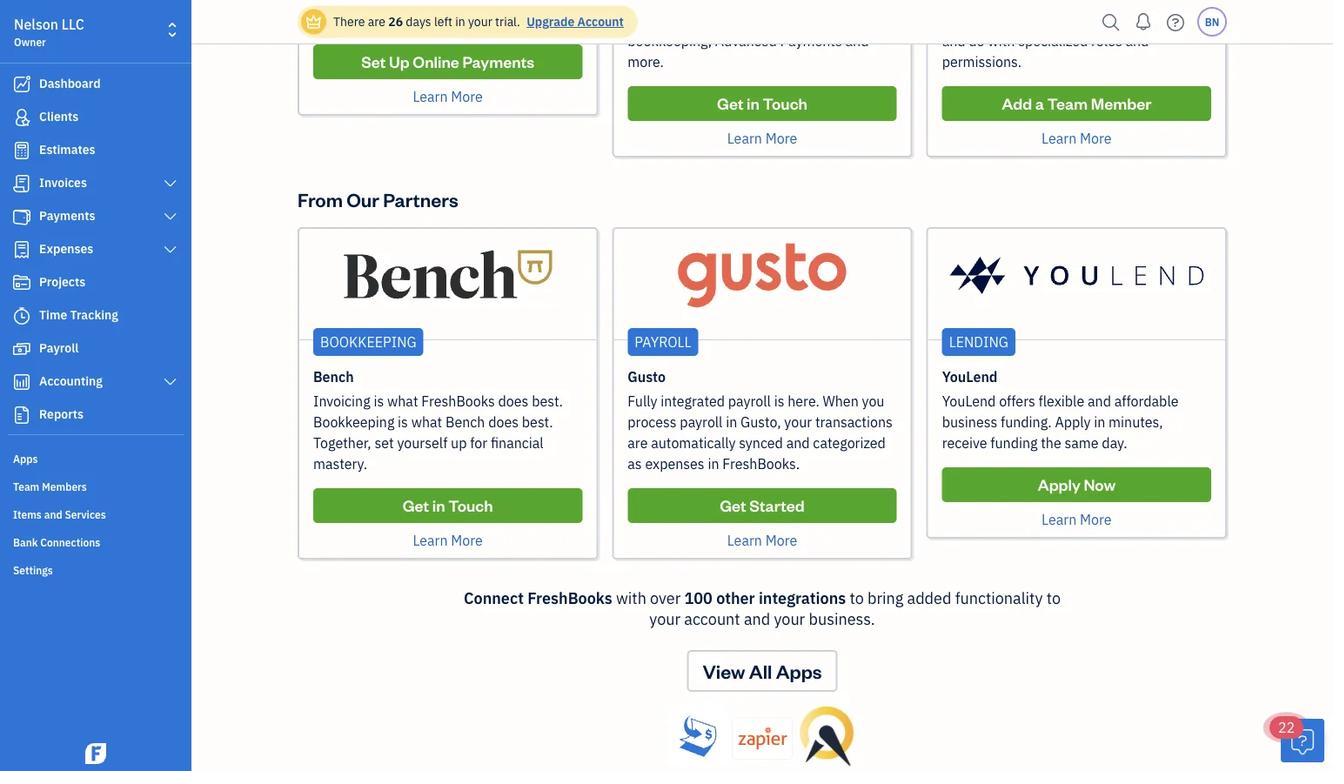 Task type: vqa. For each thing, say whether or not it's contained in the screenshot.
( inside the AMOUNT DUE ( USD ) $0.00
no



Task type: locate. For each thing, give the bounding box(es) containing it.
services
[[65, 507, 106, 521]]

settings
[[13, 563, 53, 577]]

there
[[333, 13, 365, 30]]

expenses
[[39, 241, 93, 257]]

1 horizontal spatial get in touch
[[717, 93, 808, 114]]

member
[[1091, 93, 1152, 114]]

reports link
[[4, 400, 186, 431]]

and inside gusto fully integrated payroll is here. when you process payroll in gusto, your transactions are automatically synced and categorized as expenses in freshbooks.
[[787, 434, 810, 452]]

0 horizontal spatial get in touch link
[[313, 488, 583, 523]]

items
[[13, 507, 42, 521]]

project image
[[11, 274, 32, 292]]

set
[[361, 51, 386, 72]]

freshbooks left with at bottom left
[[528, 588, 613, 608]]

are up as
[[628, 434, 648, 452]]

and
[[1088, 392, 1111, 410], [787, 434, 810, 452], [44, 507, 62, 521], [744, 608, 770, 629]]

and inside to bring added functionality to your account and your business.
[[744, 608, 770, 629]]

0 horizontal spatial payments
[[39, 208, 95, 224]]

1 vertical spatial get in touch
[[403, 495, 493, 516]]

bench up invoicing
[[313, 368, 354, 386]]

team right a
[[1047, 93, 1088, 114]]

payroll up gusto,
[[728, 392, 771, 410]]

chevron large down image for invoices
[[162, 177, 178, 191]]

team up 'items'
[[13, 480, 39, 494]]

set up online payments link
[[313, 44, 583, 79]]

youlend up the business at the right of the page
[[942, 392, 996, 410]]

payroll inside payroll link
[[39, 340, 79, 356]]

22
[[1279, 718, 1295, 737]]

1 horizontal spatial touch
[[763, 93, 808, 114]]

2 horizontal spatial is
[[774, 392, 785, 410]]

0 horizontal spatial payroll
[[39, 340, 79, 356]]

1 vertical spatial chevron large down image
[[162, 210, 178, 224]]

get for bench invoicing is what freshbooks does best. bookkeeping is what bench does best. together, set yourself up for financial mastery.
[[403, 495, 429, 516]]

transactions
[[815, 413, 893, 431]]

1 vertical spatial bookkeeping
[[313, 413, 395, 431]]

days
[[406, 13, 431, 30]]

main element
[[0, 0, 235, 771]]

0 horizontal spatial bench
[[313, 368, 354, 386]]

llc
[[62, 15, 84, 34]]

bookkeeping inside bench invoicing is what freshbooks does best. bookkeeping is what bench does best. together, set yourself up for financial mastery.
[[313, 413, 395, 431]]

1 vertical spatial bench
[[446, 413, 485, 431]]

1 vertical spatial team
[[13, 480, 39, 494]]

payments
[[463, 51, 535, 72], [39, 208, 95, 224]]

1 vertical spatial are
[[628, 434, 648, 452]]

to
[[850, 588, 864, 608], [1047, 588, 1061, 608]]

2 chevron large down image from the top
[[162, 375, 178, 389]]

to right 'functionality'
[[1047, 588, 1061, 608]]

0 horizontal spatial team
[[13, 480, 39, 494]]

freshbooks
[[422, 392, 495, 410], [528, 588, 613, 608]]

bookkeeping up together,
[[313, 413, 395, 431]]

are left 26
[[368, 13, 386, 30]]

together,
[[313, 434, 371, 452]]

yourself
[[397, 434, 448, 452]]

get in touch link
[[628, 86, 897, 121], [313, 488, 583, 523]]

connect
[[464, 588, 524, 608]]

set up online payments
[[361, 51, 535, 72]]

what up set
[[387, 392, 418, 410]]

1 chevron large down image from the top
[[162, 177, 178, 191]]

invoice image
[[11, 175, 32, 192]]

is left here. in the right bottom of the page
[[774, 392, 785, 410]]

apps
[[13, 452, 38, 466], [776, 658, 822, 683]]

to bring added functionality to your account and your business.
[[650, 588, 1061, 629]]

1 horizontal spatial payroll
[[728, 392, 771, 410]]

items and services link
[[4, 500, 186, 527]]

bank
[[13, 535, 38, 549]]

1 horizontal spatial are
[[628, 434, 648, 452]]

1 horizontal spatial team
[[1047, 93, 1088, 114]]

payments down trial.
[[463, 51, 535, 72]]

fully
[[628, 392, 657, 410]]

connect freshbooks with over 100 other integrations
[[464, 588, 846, 608]]

payroll link
[[4, 333, 186, 365]]

and right 'items'
[[44, 507, 62, 521]]

gusto fully integrated payroll is here. when you process payroll in gusto, your transactions are automatically synced and categorized as expenses in freshbooks.
[[628, 368, 893, 473]]

your down here. in the right bottom of the page
[[784, 413, 812, 431]]

26
[[388, 13, 403, 30]]

0 horizontal spatial apps
[[13, 452, 38, 466]]

0 horizontal spatial get in touch
[[403, 495, 493, 516]]

bn button
[[1198, 7, 1227, 37]]

1 horizontal spatial apps
[[776, 658, 822, 683]]

what up "yourself"
[[411, 413, 442, 431]]

1 vertical spatial does
[[488, 413, 519, 431]]

chevron large down image up payments link
[[162, 177, 178, 191]]

team members link
[[4, 473, 186, 499]]

payments link
[[4, 201, 186, 232]]

1 vertical spatial apply
[[1038, 474, 1081, 495]]

1 vertical spatial payments
[[39, 208, 95, 224]]

settings link
[[4, 556, 186, 582]]

report image
[[11, 406, 32, 424]]

0 horizontal spatial payroll
[[680, 413, 723, 431]]

0 horizontal spatial to
[[850, 588, 864, 608]]

1 horizontal spatial freshbooks
[[528, 588, 613, 608]]

0 vertical spatial apps
[[13, 452, 38, 466]]

1 vertical spatial youlend
[[942, 392, 996, 410]]

1 vertical spatial payroll
[[680, 413, 723, 431]]

chevron large down image up expenses link
[[162, 210, 178, 224]]

2 chevron large down image from the top
[[162, 210, 178, 224]]

apps up "team members" at the left of page
[[13, 452, 38, 466]]

1 horizontal spatial get in touch link
[[628, 86, 897, 121]]

up
[[389, 51, 410, 72]]

chevron large down image
[[162, 243, 178, 257], [162, 375, 178, 389]]

payroll
[[635, 333, 692, 351], [39, 340, 79, 356]]

a
[[1035, 93, 1044, 114]]

bookkeeping
[[320, 333, 417, 351], [313, 413, 395, 431]]

your
[[468, 13, 492, 30], [784, 413, 812, 431], [650, 608, 681, 629], [774, 608, 805, 629]]

0 vertical spatial bench
[[313, 368, 354, 386]]

1 vertical spatial best.
[[522, 413, 553, 431]]

chevron large down image for payments
[[162, 210, 178, 224]]

0 vertical spatial best.
[[532, 392, 563, 410]]

0 vertical spatial chevron large down image
[[162, 177, 178, 191]]

0 vertical spatial get in touch
[[717, 93, 808, 114]]

payments up expenses at the left top
[[39, 208, 95, 224]]

2 to from the left
[[1047, 588, 1061, 608]]

1 horizontal spatial payments
[[463, 51, 535, 72]]

left
[[434, 13, 452, 30]]

chevron large down image for accounting
[[162, 375, 178, 389]]

1 vertical spatial what
[[411, 413, 442, 431]]

chevron large down image down payroll link
[[162, 375, 178, 389]]

and right flexible
[[1088, 392, 1111, 410]]

apply now link
[[942, 467, 1212, 502]]

account
[[578, 13, 624, 30]]

flexible
[[1039, 392, 1085, 410]]

payment image
[[11, 208, 32, 225]]

search image
[[1098, 9, 1125, 35]]

1 horizontal spatial bench
[[446, 413, 485, 431]]

1 vertical spatial chevron large down image
[[162, 375, 178, 389]]

and right synced
[[787, 434, 810, 452]]

account
[[684, 608, 740, 629]]

here.
[[788, 392, 820, 410]]

funding.
[[1001, 413, 1052, 431]]

started
[[750, 495, 805, 516]]

chevron large down image up projects "link"
[[162, 243, 178, 257]]

payroll down time
[[39, 340, 79, 356]]

same
[[1065, 434, 1099, 452]]

1 vertical spatial apps
[[776, 658, 822, 683]]

youlend down 'lending'
[[942, 368, 998, 386]]

youlend
[[942, 368, 998, 386], [942, 392, 996, 410]]

freshbooks up up
[[422, 392, 495, 410]]

1 chevron large down image from the top
[[162, 243, 178, 257]]

integrations
[[759, 588, 846, 608]]

your down integrations
[[774, 608, 805, 629]]

0 vertical spatial are
[[368, 13, 386, 30]]

0 vertical spatial youlend
[[942, 368, 998, 386]]

add a team member link
[[942, 86, 1212, 121]]

to up business. at the right bottom
[[850, 588, 864, 608]]

client image
[[11, 109, 32, 126]]

chevron large down image
[[162, 177, 178, 191], [162, 210, 178, 224]]

0 vertical spatial chevron large down image
[[162, 243, 178, 257]]

is right invoicing
[[374, 392, 384, 410]]

payroll up automatically
[[680, 413, 723, 431]]

payroll up "gusto"
[[635, 333, 692, 351]]

are
[[368, 13, 386, 30], [628, 434, 648, 452]]

bookkeeping up invoicing
[[320, 333, 417, 351]]

synced
[[739, 434, 783, 452]]

financial
[[491, 434, 544, 452]]

0 vertical spatial team
[[1047, 93, 1088, 114]]

1 horizontal spatial to
[[1047, 588, 1061, 608]]

in inside youlend youlend offers flexible and affordable business funding. apply in minutes, receive funding the same day.
[[1094, 413, 1106, 431]]

up
[[451, 434, 467, 452]]

expense image
[[11, 241, 32, 259]]

0 horizontal spatial are
[[368, 13, 386, 30]]

timer image
[[11, 307, 32, 325]]

add a team member
[[1002, 93, 1152, 114]]

chevron large down image inside expenses link
[[162, 243, 178, 257]]

is up "yourself"
[[398, 413, 408, 431]]

apply left now
[[1038, 474, 1081, 495]]

and down other
[[744, 608, 770, 629]]

dashboard link
[[4, 69, 186, 100]]

partners
[[383, 187, 458, 212]]

0 vertical spatial freshbooks
[[422, 392, 495, 410]]

apply up same
[[1055, 413, 1091, 431]]

is inside gusto fully integrated payroll is here. when you process payroll in gusto, your transactions are automatically synced and categorized as expenses in freshbooks.
[[774, 392, 785, 410]]

0 horizontal spatial touch
[[448, 495, 493, 516]]

0 vertical spatial apply
[[1055, 413, 1091, 431]]

business.
[[809, 608, 875, 629]]

bench up up
[[446, 413, 485, 431]]

0 horizontal spatial freshbooks
[[422, 392, 495, 410]]

0 vertical spatial touch
[[763, 93, 808, 114]]

for
[[470, 434, 488, 452]]

when
[[823, 392, 859, 410]]

upgrade
[[527, 13, 575, 30]]

now
[[1084, 474, 1116, 495]]

bank connections link
[[4, 528, 186, 554]]

apps right all
[[776, 658, 822, 683]]

get for gusto fully integrated payroll is here. when you process payroll in gusto, your transactions are automatically synced and categorized as expenses in freshbooks.
[[720, 495, 747, 516]]

bring
[[868, 588, 904, 608]]

freshbooks image
[[82, 743, 110, 764]]

1 youlend from the top
[[942, 368, 998, 386]]

members
[[42, 480, 87, 494]]



Task type: describe. For each thing, give the bounding box(es) containing it.
funding
[[991, 434, 1038, 452]]

bank connections
[[13, 535, 100, 549]]

your left trial.
[[468, 13, 492, 30]]

clients
[[39, 108, 79, 124]]

other
[[716, 588, 755, 608]]

0 vertical spatial payments
[[463, 51, 535, 72]]

1 vertical spatial touch
[[448, 495, 493, 516]]

1 vertical spatial freshbooks
[[528, 588, 613, 608]]

lending
[[949, 333, 1009, 351]]

0 vertical spatial get in touch link
[[628, 86, 897, 121]]

functionality
[[955, 588, 1043, 608]]

from our partners
[[298, 187, 458, 212]]

accounting link
[[4, 366, 186, 398]]

0 vertical spatial payroll
[[728, 392, 771, 410]]

reports
[[39, 406, 84, 422]]

online
[[413, 51, 459, 72]]

1 horizontal spatial payroll
[[635, 333, 692, 351]]

connections
[[40, 535, 100, 549]]

get in touch for the top get in touch link
[[717, 93, 808, 114]]

apply inside youlend youlend offers flexible and affordable business funding. apply in minutes, receive funding the same day.
[[1055, 413, 1091, 431]]

chevron large down image for expenses
[[162, 243, 178, 257]]

your inside gusto fully integrated payroll is here. when you process payroll in gusto, your transactions are automatically synced and categorized as expenses in freshbooks.
[[784, 413, 812, 431]]

0 vertical spatial what
[[387, 392, 418, 410]]

apps link
[[4, 445, 186, 471]]

and inside main element
[[44, 507, 62, 521]]

0 horizontal spatial is
[[374, 392, 384, 410]]

invoicing
[[313, 392, 370, 410]]

2 youlend from the top
[[942, 392, 996, 410]]

apply now
[[1038, 474, 1116, 495]]

integrated
[[661, 392, 725, 410]]

trial.
[[495, 13, 520, 30]]

accounting
[[39, 373, 103, 389]]

upgrade account link
[[523, 13, 624, 30]]

expenses link
[[4, 234, 186, 265]]

automatically
[[651, 434, 736, 452]]

as
[[628, 455, 642, 473]]

the
[[1041, 434, 1062, 452]]

gusto
[[628, 368, 666, 386]]

1 to from the left
[[850, 588, 864, 608]]

go to help image
[[1162, 9, 1190, 35]]

there are 26 days left in your trial. upgrade account
[[333, 13, 624, 30]]

apply inside "link"
[[1038, 474, 1081, 495]]

1 horizontal spatial is
[[398, 413, 408, 431]]

mastery.
[[313, 455, 367, 473]]

set
[[375, 434, 394, 452]]

view all apps link
[[687, 650, 838, 692]]

you
[[862, 392, 885, 410]]

100
[[685, 588, 713, 608]]

estimates link
[[4, 135, 186, 166]]

crown image
[[305, 13, 323, 31]]

dashboard image
[[11, 76, 32, 93]]

resource center badge image
[[1281, 719, 1325, 762]]

your down over
[[650, 608, 681, 629]]

clients link
[[4, 102, 186, 133]]

our
[[347, 187, 379, 212]]

time
[[39, 307, 67, 323]]

added
[[907, 588, 952, 608]]

invoices link
[[4, 168, 186, 199]]

0 vertical spatial does
[[498, 392, 529, 410]]

view
[[703, 658, 745, 683]]

business
[[942, 413, 998, 431]]

from
[[298, 187, 343, 212]]

chart image
[[11, 373, 32, 391]]

freshbooks.
[[723, 455, 800, 473]]

gusto,
[[741, 413, 781, 431]]

affordable
[[1115, 392, 1179, 410]]

add
[[1002, 93, 1032, 114]]

team inside 'link'
[[13, 480, 39, 494]]

and inside youlend youlend offers flexible and affordable business funding. apply in minutes, receive funding the same day.
[[1088, 392, 1111, 410]]

time tracking link
[[4, 300, 186, 332]]

invoices
[[39, 175, 87, 191]]

money image
[[11, 340, 32, 358]]

are inside gusto fully integrated payroll is here. when you process payroll in gusto, your transactions are automatically synced and categorized as expenses in freshbooks.
[[628, 434, 648, 452]]

over
[[650, 588, 681, 608]]

day.
[[1102, 434, 1128, 452]]

all
[[749, 658, 772, 683]]

receive
[[942, 434, 987, 452]]

get started link
[[628, 488, 897, 523]]

team members
[[13, 480, 87, 494]]

notifications image
[[1130, 4, 1158, 39]]

time tracking
[[39, 307, 118, 323]]

with
[[616, 588, 647, 608]]

nelson
[[14, 15, 58, 34]]

0 vertical spatial bookkeeping
[[320, 333, 417, 351]]

view all apps
[[703, 658, 822, 683]]

payments inside main element
[[39, 208, 95, 224]]

estimate image
[[11, 142, 32, 159]]

nelson llc owner
[[14, 15, 84, 49]]

expenses
[[645, 455, 705, 473]]

22 button
[[1270, 716, 1325, 762]]

freshbooks inside bench invoicing is what freshbooks does best. bookkeeping is what bench does best. together, set yourself up for financial mastery.
[[422, 392, 495, 410]]

projects link
[[4, 267, 186, 299]]

get started
[[720, 495, 805, 516]]

bench invoicing is what freshbooks does best. bookkeeping is what bench does best. together, set yourself up for financial mastery.
[[313, 368, 563, 473]]

process
[[628, 413, 677, 431]]

apps inside main element
[[13, 452, 38, 466]]

categorized
[[813, 434, 886, 452]]

youlend youlend offers flexible and affordable business funding. apply in minutes, receive funding the same day.
[[942, 368, 1179, 452]]

get in touch for the bottom get in touch link
[[403, 495, 493, 516]]

1 vertical spatial get in touch link
[[313, 488, 583, 523]]



